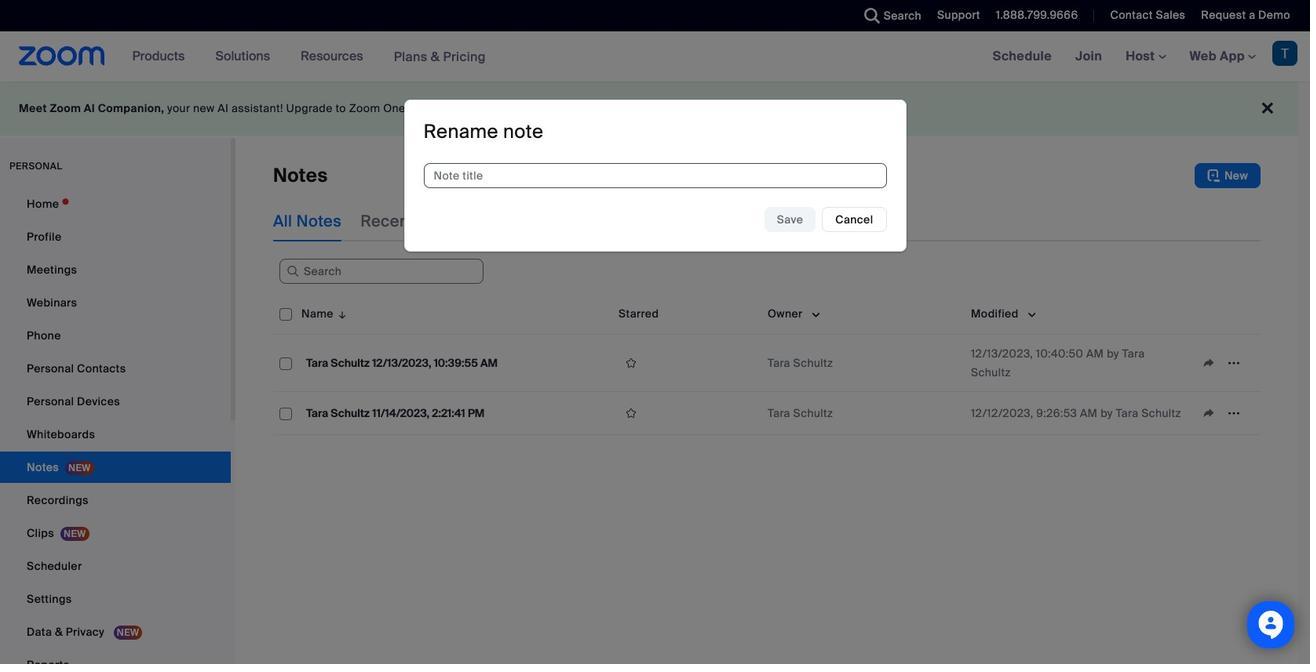 Task type: vqa. For each thing, say whether or not it's contained in the screenshot.
'Your'
yes



Task type: locate. For each thing, give the bounding box(es) containing it.
pm
[[468, 407, 485, 421]]

get
[[453, 101, 470, 115]]

1 vertical spatial tara schultz
[[768, 407, 833, 421]]

webinars link
[[0, 287, 231, 319]]

request
[[1201, 8, 1246, 22]]

12/13/2023, inside 12/13/2023, 10:40:50 am by tara schultz
[[971, 347, 1033, 361]]

1 vertical spatial by
[[1101, 407, 1113, 421]]

starred
[[619, 307, 659, 321]]

1 horizontal spatial ai
[[218, 101, 229, 115]]

profile
[[27, 230, 62, 244]]

2:21:41
[[432, 407, 465, 421]]

ai up note in the left top of the page
[[528, 101, 539, 115]]

10:40:50
[[1036, 347, 1083, 361]]

request a demo
[[1201, 8, 1291, 22]]

no
[[620, 101, 634, 115]]

am inside 12/13/2023, 10:40:50 am by tara schultz
[[1086, 347, 1104, 361]]

data & privacy
[[27, 626, 107, 640]]

and
[[430, 101, 450, 115]]

banner
[[0, 31, 1310, 82]]

12/13/2023,
[[971, 347, 1033, 361], [372, 356, 431, 371]]

12/13/2023, down modified
[[971, 347, 1033, 361]]

11/14/2023,
[[372, 407, 430, 421]]

settings
[[27, 593, 72, 607]]

12/13/2023, up 11/14/2023,
[[372, 356, 431, 371]]

0 horizontal spatial to
[[336, 101, 346, 115]]

by for 10:40:50
[[1107, 347, 1119, 361]]

contact sales link up meetings navigation at the right of page
[[1110, 8, 1186, 22]]

1 ai from the left
[[84, 101, 95, 115]]

0 horizontal spatial &
[[55, 626, 63, 640]]

1 horizontal spatial to
[[514, 101, 525, 115]]

to
[[336, 101, 346, 115], [514, 101, 525, 115]]

support
[[937, 8, 980, 22]]

application containing name
[[273, 294, 1272, 447]]

tara schultz 11/14/2023, 2:21:41 pm button
[[301, 403, 489, 424]]

0 horizontal spatial 12/13/2023,
[[372, 356, 431, 371]]

12/13/2023, 10:40:50 am by tara schultz
[[971, 347, 1145, 380]]

clips link
[[0, 518, 231, 549]]

personal
[[27, 362, 74, 376], [27, 395, 74, 409]]

personal contacts link
[[0, 353, 231, 385]]

to right the upgrade
[[336, 101, 346, 115]]

1 to from the left
[[336, 101, 346, 115]]

modified
[[971, 307, 1019, 321]]

am right 10:40:50
[[1086, 347, 1104, 361]]

0 horizontal spatial ai
[[84, 101, 95, 115]]

Note title text field
[[423, 163, 887, 188]]

ai left companion,
[[84, 101, 95, 115]]

personal devices link
[[0, 386, 231, 418]]

by right 9:26:53
[[1101, 407, 1113, 421]]

product information navigation
[[121, 31, 498, 82]]

by
[[1107, 347, 1119, 361], [1101, 407, 1113, 421]]

access
[[473, 101, 511, 115]]

2 tara schultz from the top
[[768, 407, 833, 421]]

1.888.799.9666 button
[[984, 0, 1082, 31], [996, 8, 1078, 22]]

1 tara schultz from the top
[[768, 356, 833, 371]]

support link
[[926, 0, 984, 31], [937, 8, 980, 22]]

additional
[[636, 101, 690, 115]]

1 horizontal spatial 12/13/2023,
[[971, 347, 1033, 361]]

1 vertical spatial notes
[[296, 211, 342, 232]]

am right 9:26:53
[[1080, 407, 1098, 421]]

am for 12/12/2023, 9:26:53 am by tara schultz
[[1080, 407, 1098, 421]]

0 vertical spatial tara schultz
[[768, 356, 833, 371]]

at
[[607, 101, 617, 115]]

1 horizontal spatial &
[[431, 48, 440, 65]]

1 vertical spatial &
[[55, 626, 63, 640]]

2 ai from the left
[[218, 101, 229, 115]]

meetings navigation
[[981, 31, 1310, 82]]

9:26:53
[[1036, 407, 1077, 421]]

join link
[[1064, 31, 1114, 82]]

rename note dialog
[[404, 100, 906, 252]]

by right 10:40:50
[[1107, 347, 1119, 361]]

demo
[[1258, 8, 1291, 22]]

0 vertical spatial personal
[[27, 362, 74, 376]]

2 zoom from the left
[[349, 101, 380, 115]]

data & privacy link
[[0, 617, 231, 648]]

am right 10:39:55
[[480, 356, 498, 371]]

& right 'data'
[[55, 626, 63, 640]]

by inside 12/13/2023, 10:40:50 am by tara schultz
[[1107, 347, 1119, 361]]

1 personal from the top
[[27, 362, 74, 376]]

meet zoom ai companion, footer
[[0, 82, 1298, 136]]

tara inside 12/13/2023, 10:40:50 am by tara schultz
[[1122, 347, 1145, 361]]

new
[[193, 101, 215, 115]]

request a demo link
[[1190, 0, 1310, 31], [1201, 8, 1291, 22]]

zoom left one
[[349, 101, 380, 115]]

settings link
[[0, 584, 231, 615]]

1 vertical spatial personal
[[27, 395, 74, 409]]

plans & pricing link
[[394, 48, 486, 65], [394, 48, 486, 65]]

new button
[[1195, 163, 1261, 188]]

0 horizontal spatial zoom
[[50, 101, 81, 115]]

am for 12/13/2023, 10:40:50 am by tara schultz
[[1086, 347, 1104, 361]]

12/13/2023, inside button
[[372, 356, 431, 371]]

application
[[273, 294, 1272, 447], [619, 352, 755, 375], [619, 402, 755, 425]]

scheduler link
[[0, 551, 231, 582]]

to up note in the left top of the page
[[514, 101, 525, 115]]

zoom
[[50, 101, 81, 115], [349, 101, 380, 115]]

2 personal from the top
[[27, 395, 74, 409]]

1 horizontal spatial zoom
[[349, 101, 380, 115]]

personal
[[9, 160, 62, 173]]

2 horizontal spatial ai
[[528, 101, 539, 115]]

personal down phone
[[27, 362, 74, 376]]

companion,
[[98, 101, 164, 115]]

notes inside tab list
[[296, 211, 342, 232]]

note
[[503, 119, 543, 144]]

notes right all
[[296, 211, 342, 232]]

0 vertical spatial by
[[1107, 347, 1119, 361]]

0 vertical spatial &
[[431, 48, 440, 65]]

& for privacy
[[55, 626, 63, 640]]

contact sales
[[1110, 8, 1186, 22]]

contact sales link
[[1099, 0, 1190, 31], [1110, 8, 1186, 22]]

personal up whiteboards
[[27, 395, 74, 409]]

ai right new
[[218, 101, 229, 115]]

notes
[[273, 163, 328, 188], [296, 211, 342, 232]]

tara
[[1122, 347, 1145, 361], [306, 356, 328, 371], [768, 356, 790, 371], [306, 407, 328, 421], [768, 407, 790, 421], [1116, 407, 1139, 421]]

recordings
[[27, 494, 89, 508]]

personal for personal contacts
[[27, 362, 74, 376]]

schultz
[[331, 356, 370, 371], [793, 356, 833, 371], [971, 366, 1011, 380], [331, 407, 370, 421], [793, 407, 833, 421], [1141, 407, 1181, 421]]

data
[[27, 626, 52, 640]]

zoom right meet
[[50, 101, 81, 115]]

& inside personal menu menu
[[55, 626, 63, 640]]

schultz inside 12/13/2023, 10:40:50 am by tara schultz
[[971, 366, 1011, 380]]

&
[[431, 48, 440, 65], [55, 626, 63, 640]]

banner containing schedule
[[0, 31, 1310, 82]]

notes up all notes
[[273, 163, 328, 188]]

one
[[383, 101, 406, 115]]

profile link
[[0, 221, 231, 253]]

& inside product information "navigation"
[[431, 48, 440, 65]]

& right 'plans'
[[431, 48, 440, 65]]

2 to from the left
[[514, 101, 525, 115]]

rename note
[[423, 119, 543, 144]]

cost.
[[693, 101, 719, 115]]

tara schultz 11/14/2023, 2:21:41 pm
[[306, 407, 485, 421]]

1.888.799.9666
[[996, 8, 1078, 22]]

3 ai from the left
[[528, 101, 539, 115]]

ai
[[84, 101, 95, 115], [218, 101, 229, 115], [528, 101, 539, 115]]

companion
[[542, 101, 604, 115]]

personal for personal devices
[[27, 395, 74, 409]]



Task type: describe. For each thing, give the bounding box(es) containing it.
scheduler
[[27, 560, 82, 574]]

schedule link
[[981, 31, 1064, 82]]

cancel
[[835, 213, 873, 227]]

devices
[[77, 395, 120, 409]]

Search text field
[[279, 259, 484, 284]]

phone link
[[0, 320, 231, 352]]

new
[[1225, 169, 1248, 183]]

assistant!
[[232, 101, 283, 115]]

pricing
[[443, 48, 486, 65]]

tara schultz 12/13/2023, 10:39:55 am
[[306, 356, 498, 371]]

tabs of all notes page tab list
[[273, 201, 776, 242]]

recordings link
[[0, 485, 231, 517]]

owner
[[768, 307, 803, 321]]

12/12/2023,
[[971, 407, 1033, 421]]

contacts
[[77, 362, 126, 376]]

arrow down image
[[334, 305, 348, 323]]

join
[[1075, 48, 1102, 64]]

personal contacts
[[27, 362, 126, 376]]

tara schultz for 12/12/2023,
[[768, 407, 833, 421]]

tara schultz 12/13/2023, 10:39:55 am button
[[301, 353, 503, 374]]

meet zoom ai companion, your new ai assistant! upgrade to zoom one pro and get access to ai companion at no additional cost.
[[19, 101, 722, 115]]

all
[[273, 211, 292, 232]]

meetings link
[[0, 254, 231, 286]]

tara schultz for 12/13/2023,
[[768, 356, 833, 371]]

10:39:55
[[434, 356, 478, 371]]

upgrade
[[286, 101, 333, 115]]

save button
[[764, 207, 816, 232]]

privacy
[[66, 626, 104, 640]]

application for pm
[[619, 402, 755, 425]]

schedule
[[993, 48, 1052, 64]]

a
[[1249, 8, 1255, 22]]

name
[[301, 307, 334, 321]]

home
[[27, 197, 59, 211]]

by for 9:26:53
[[1101, 407, 1113, 421]]

1 zoom from the left
[[50, 101, 81, 115]]

trash
[[735, 211, 776, 232]]

0 vertical spatial notes
[[273, 163, 328, 188]]

contact
[[1110, 8, 1153, 22]]

meet
[[19, 101, 47, 115]]

webinars
[[27, 296, 77, 310]]

application for am
[[619, 352, 755, 375]]

personal menu menu
[[0, 188, 231, 665]]

your
[[167, 101, 190, 115]]

meetings
[[27, 263, 77, 277]]

sales
[[1156, 8, 1186, 22]]

clips
[[27, 527, 54, 541]]

plans & pricing
[[394, 48, 486, 65]]

contact sales link up join
[[1099, 0, 1190, 31]]

whiteboards link
[[0, 419, 231, 451]]

personal devices
[[27, 395, 120, 409]]

& for pricing
[[431, 48, 440, 65]]

save
[[777, 213, 803, 227]]

cancel button
[[822, 207, 887, 232]]

whiteboards
[[27, 428, 95, 442]]

rename
[[423, 119, 498, 144]]

pro
[[408, 101, 427, 115]]

plans
[[394, 48, 427, 65]]

home link
[[0, 188, 231, 220]]

12/12/2023, 9:26:53 am by tara schultz
[[971, 407, 1181, 421]]

recent
[[360, 211, 414, 232]]

phone
[[27, 329, 61, 343]]

zoom logo image
[[19, 46, 105, 66]]

all notes
[[273, 211, 342, 232]]

am inside button
[[480, 356, 498, 371]]



